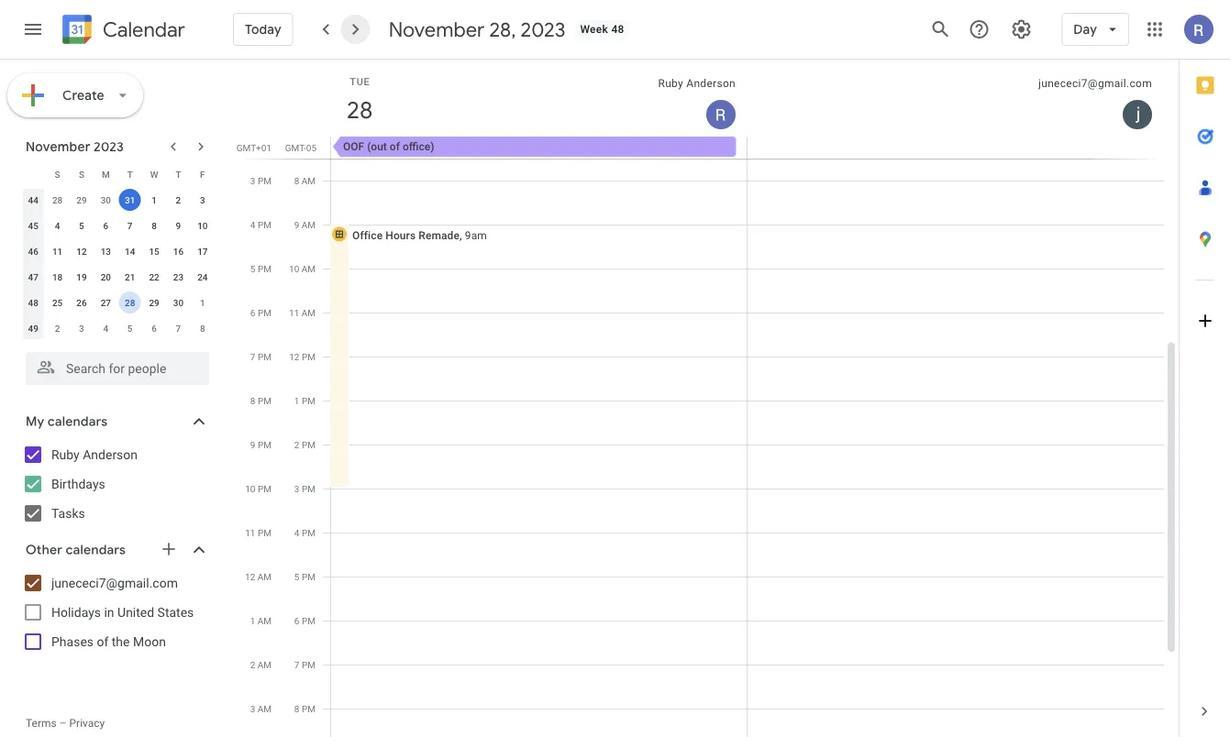 Task type: describe. For each thing, give the bounding box(es) containing it.
14 element
[[119, 240, 141, 262]]

am for 12 am
[[258, 571, 272, 582]]

0 vertical spatial 8 pm
[[250, 395, 272, 406]]

29 for 29 element
[[149, 297, 159, 308]]

10 element
[[192, 215, 214, 237]]

2 pm
[[294, 439, 316, 450]]

12 for 12 am
[[245, 571, 255, 582]]

18
[[52, 272, 63, 283]]

office)
[[403, 140, 434, 153]]

11 pm
[[245, 527, 272, 538]]

anderson inside '28' column header
[[686, 77, 736, 90]]

3 right 10 pm
[[294, 483, 299, 494]]

december 7 element
[[167, 317, 189, 339]]

10 for 10
[[197, 220, 208, 231]]

Search for people text field
[[37, 352, 198, 385]]

1 pm
[[294, 395, 316, 406]]

45
[[28, 220, 38, 231]]

1 s from the left
[[55, 169, 60, 180]]

week 48
[[580, 23, 624, 36]]

16
[[173, 246, 184, 257]]

hours
[[385, 229, 416, 242]]

11 am
[[289, 307, 316, 318]]

9 pm
[[250, 439, 272, 450]]

ruby anderson inside 'my calendars' list
[[51, 447, 138, 462]]

24 element
[[192, 266, 214, 288]]

pm down 2 pm
[[302, 483, 316, 494]]

pm left '11 am'
[[258, 307, 272, 318]]

29 for october 29 element
[[76, 194, 87, 205]]

26
[[76, 297, 87, 308]]

november 2023
[[26, 139, 124, 155]]

moon
[[133, 634, 166, 649]]

week
[[580, 23, 608, 36]]

f
[[200, 169, 205, 180]]

6 left '11 am'
[[250, 307, 255, 318]]

26 element
[[71, 292, 93, 314]]

gmt-05
[[285, 142, 316, 153]]

6 left december 7 element on the top left of the page
[[152, 323, 157, 334]]

31 cell
[[118, 187, 142, 213]]

31
[[125, 194, 135, 205]]

28 inside column header
[[345, 95, 371, 125]]

pm left 12 pm
[[258, 351, 272, 362]]

7 left 12 pm
[[250, 351, 255, 362]]

pm up 1 pm
[[302, 351, 316, 362]]

11 for 11
[[52, 246, 63, 257]]

16 element
[[167, 240, 189, 262]]

am for 2 am
[[258, 660, 272, 671]]

am for 3 am
[[258, 704, 272, 715]]

calendars for other calendars
[[66, 542, 126, 559]]

add other calendars image
[[160, 540, 178, 559]]

phases of the moon
[[51, 634, 166, 649]]

in
[[104, 605, 114, 620]]

6 right 1 am
[[294, 615, 299, 626]]

phases
[[51, 634, 94, 649]]

gmt+01
[[236, 142, 272, 153]]

9 for 9 pm
[[250, 439, 255, 450]]

25
[[52, 297, 63, 308]]

48 inside november 2023 grid
[[28, 297, 38, 308]]

4 right 45
[[55, 220, 60, 231]]

day
[[1073, 21, 1097, 38]]

3 down f
[[200, 194, 205, 205]]

november 28, 2023
[[389, 17, 565, 42]]

12 for 12
[[76, 246, 87, 257]]

settings menu image
[[1010, 18, 1032, 40]]

28 cell
[[118, 290, 142, 316]]

1 horizontal spatial 6 pm
[[294, 615, 316, 626]]

23
[[173, 272, 184, 283]]

10 for 10 am
[[289, 263, 299, 274]]

12 element
[[71, 240, 93, 262]]

pm left 1 pm
[[258, 395, 272, 406]]

of inside other calendars list
[[97, 634, 109, 649]]

tue
[[350, 76, 370, 87]]

united
[[117, 605, 154, 620]]

the
[[112, 634, 130, 649]]

holidays in united states
[[51, 605, 194, 620]]

calendar element
[[59, 11, 185, 51]]

8 right december 7 element on the top left of the page
[[200, 323, 205, 334]]

5 inside the "december 5" element
[[127, 323, 133, 334]]

pm down gmt+01
[[258, 175, 272, 186]]

my
[[26, 414, 44, 430]]

5 up 12 element at top
[[79, 220, 84, 231]]

6 down october 30 element
[[103, 220, 108, 231]]

17
[[197, 246, 208, 257]]

november for november 2023
[[26, 139, 90, 155]]

5 left 10 am
[[250, 263, 255, 274]]

oof (out of office)
[[343, 140, 434, 153]]

terms link
[[26, 717, 57, 730]]

today
[[245, 21, 281, 38]]

row containing s
[[21, 161, 215, 187]]

w
[[150, 169, 158, 180]]

20
[[101, 272, 111, 283]]

9 am
[[294, 219, 316, 230]]

calendars for my calendars
[[48, 414, 108, 430]]

46
[[28, 246, 38, 257]]

–
[[59, 717, 67, 730]]

1 for 1 pm
[[294, 395, 299, 406]]

of inside button
[[390, 140, 400, 153]]

am for 11 am
[[302, 307, 316, 318]]

1 for december 1 element
[[200, 297, 205, 308]]

row containing 48
[[21, 290, 215, 316]]

junececi7@gmail.com inside 28 "grid"
[[1038, 77, 1152, 90]]

privacy
[[69, 717, 105, 730]]

row containing 46
[[21, 238, 215, 264]]

october 31, today element
[[119, 189, 141, 211]]

pm down 10 pm
[[258, 527, 272, 538]]

remade
[[419, 229, 460, 242]]

8 up 9 pm
[[250, 395, 255, 406]]

m
[[102, 169, 110, 180]]

1 am
[[250, 615, 272, 626]]

junececi7@gmail.com inside other calendars list
[[51, 576, 178, 591]]

19
[[76, 272, 87, 283]]

november 2023 grid
[[17, 161, 215, 341]]

30 element
[[167, 292, 189, 314]]

28 for october 28 element
[[52, 194, 63, 205]]

office
[[352, 229, 383, 242]]

5 right the 12 am
[[294, 571, 299, 582]]

8 am
[[294, 175, 316, 186]]

row containing 49
[[21, 316, 215, 341]]

october 29 element
[[71, 189, 93, 211]]

pm right 2 am
[[302, 660, 316, 671]]

14
[[125, 246, 135, 257]]

terms – privacy
[[26, 717, 105, 730]]

44
[[28, 194, 38, 205]]

28 element
[[119, 292, 141, 314]]

pm right 11 pm
[[302, 527, 316, 538]]

row containing 45
[[21, 213, 215, 238]]

9am
[[465, 229, 487, 242]]

15 element
[[143, 240, 165, 262]]

2 right the 31 cell
[[176, 194, 181, 205]]

pm down 1 pm
[[302, 439, 316, 450]]

1 vertical spatial 7 pm
[[294, 660, 316, 671]]

28 column header
[[331, 60, 748, 137]]

pm left 2 pm
[[258, 439, 272, 450]]

birthdays
[[51, 477, 105, 492]]

9 for 9 am
[[294, 219, 299, 230]]

,
[[460, 229, 462, 242]]

ruby inside '28' column header
[[658, 77, 683, 90]]

29 element
[[143, 292, 165, 314]]

calendar
[[103, 17, 185, 43]]

20 element
[[95, 266, 117, 288]]

office hours remade , 9am
[[352, 229, 487, 242]]



Task type: locate. For each thing, give the bounding box(es) containing it.
1 horizontal spatial 28
[[125, 297, 135, 308]]

1 vertical spatial 6 pm
[[294, 615, 316, 626]]

48 left 25
[[28, 297, 38, 308]]

11 up the 12 am
[[245, 527, 255, 538]]

ruby anderson up oof (out of office) row
[[658, 77, 736, 90]]

main drawer image
[[22, 18, 44, 40]]

7 pm right 2 am
[[294, 660, 316, 671]]

30 right 29 element
[[173, 297, 184, 308]]

am down 05
[[302, 175, 316, 186]]

holidays
[[51, 605, 101, 620]]

of
[[390, 140, 400, 153], [97, 634, 109, 649]]

1 horizontal spatial 30
[[173, 297, 184, 308]]

1 vertical spatial calendars
[[66, 542, 126, 559]]

8
[[294, 175, 299, 186], [152, 220, 157, 231], [200, 323, 205, 334], [250, 395, 255, 406], [294, 704, 299, 715]]

29 right october 28 element
[[76, 194, 87, 205]]

am up 12 pm
[[302, 307, 316, 318]]

anderson down my calendars dropdown button at the left
[[83, 447, 138, 462]]

2 row from the top
[[21, 187, 215, 213]]

9 up 10 pm
[[250, 439, 255, 450]]

2 horizontal spatial 28
[[345, 95, 371, 125]]

12 pm
[[289, 351, 316, 362]]

2 horizontal spatial 9
[[294, 219, 299, 230]]

3 pm down 2 pm
[[294, 483, 316, 494]]

11 for 11 pm
[[245, 527, 255, 538]]

am down 2 am
[[258, 704, 272, 715]]

pm right 1 am
[[302, 615, 316, 626]]

0 horizontal spatial t
[[127, 169, 133, 180]]

calendars right my
[[48, 414, 108, 430]]

0 vertical spatial 10
[[197, 220, 208, 231]]

3 pm down gmt+01
[[250, 175, 272, 186]]

december 8 element
[[192, 317, 214, 339]]

12 right the 11 element
[[76, 246, 87, 257]]

12
[[76, 246, 87, 257], [289, 351, 299, 362], [245, 571, 255, 582]]

0 vertical spatial 48
[[611, 23, 624, 36]]

december 1 element
[[192, 292, 214, 314]]

0 horizontal spatial 12
[[76, 246, 87, 257]]

other calendars list
[[4, 569, 227, 657]]

am up 2 am
[[258, 615, 272, 626]]

pm down 9 pm
[[258, 483, 272, 494]]

1 horizontal spatial 10
[[245, 483, 255, 494]]

2 horizontal spatial 10
[[289, 263, 299, 274]]

tuesday, november 28 element
[[338, 89, 381, 131]]

2 for december 2 element
[[55, 323, 60, 334]]

6 pm left '11 am'
[[250, 307, 272, 318]]

1 horizontal spatial 8 pm
[[294, 704, 316, 715]]

13
[[101, 246, 111, 257]]

7 down the october 31, today element in the left of the page
[[127, 220, 133, 231]]

row group inside november 2023 grid
[[21, 187, 215, 341]]

1 vertical spatial of
[[97, 634, 109, 649]]

6 pm
[[250, 307, 272, 318], [294, 615, 316, 626]]

10 up '11 am'
[[289, 263, 299, 274]]

29 right 28 'cell'
[[149, 297, 159, 308]]

17 element
[[192, 240, 214, 262]]

1 row from the top
[[21, 161, 215, 187]]

anderson
[[686, 77, 736, 90], [83, 447, 138, 462]]

0 vertical spatial junececi7@gmail.com
[[1038, 77, 1152, 90]]

3 right december 2 element
[[79, 323, 84, 334]]

oof (out of office) button
[[330, 137, 736, 157]]

49
[[28, 323, 38, 334]]

1 vertical spatial 28
[[52, 194, 63, 205]]

s left m
[[79, 169, 84, 180]]

october 30 element
[[95, 189, 117, 211]]

3 down gmt+01
[[250, 175, 255, 186]]

0 vertical spatial of
[[390, 140, 400, 153]]

28
[[345, 95, 371, 125], [52, 194, 63, 205], [125, 297, 135, 308]]

27
[[101, 297, 111, 308]]

4 inside december 4 element
[[103, 323, 108, 334]]

0 horizontal spatial 5 pm
[[250, 263, 272, 274]]

0 horizontal spatial 2023
[[94, 139, 124, 155]]

november for november 28, 2023
[[389, 17, 485, 42]]

1 vertical spatial anderson
[[83, 447, 138, 462]]

1 horizontal spatial 3 pm
[[294, 483, 316, 494]]

5 pm right the 12 am
[[294, 571, 316, 582]]

4
[[250, 219, 255, 230], [55, 220, 60, 231], [103, 323, 108, 334], [294, 527, 299, 538]]

0 horizontal spatial of
[[97, 634, 109, 649]]

november
[[389, 17, 485, 42], [26, 139, 90, 155]]

7 row from the top
[[21, 316, 215, 341]]

0 vertical spatial 11
[[52, 246, 63, 257]]

30 for october 30 element
[[101, 194, 111, 205]]

day button
[[1062, 7, 1129, 51]]

5 pm
[[250, 263, 272, 274], [294, 571, 316, 582]]

ruby
[[658, 77, 683, 90], [51, 447, 80, 462]]

my calendars
[[26, 414, 108, 430]]

7
[[127, 220, 133, 231], [176, 323, 181, 334], [250, 351, 255, 362], [294, 660, 299, 671]]

2023 right 28,
[[521, 17, 565, 42]]

0 horizontal spatial 29
[[76, 194, 87, 205]]

12 down 11 pm
[[245, 571, 255, 582]]

am for 10 am
[[302, 263, 316, 274]]

30 for 30 element
[[173, 297, 184, 308]]

1 vertical spatial 2023
[[94, 139, 124, 155]]

27 element
[[95, 292, 117, 314]]

0 horizontal spatial 7 pm
[[250, 351, 272, 362]]

december 3 element
[[71, 317, 93, 339]]

9 for 9
[[176, 220, 181, 231]]

0 vertical spatial november
[[389, 17, 485, 42]]

tue 28
[[345, 76, 371, 125]]

22
[[149, 272, 159, 283]]

5 left december 6 element
[[127, 323, 133, 334]]

1 down the 12 am
[[250, 615, 255, 626]]

19 element
[[71, 266, 93, 288]]

1 vertical spatial 10
[[289, 263, 299, 274]]

0 vertical spatial 30
[[101, 194, 111, 205]]

october 28 element
[[46, 189, 68, 211]]

23 element
[[167, 266, 189, 288]]

30 right october 29 element
[[101, 194, 111, 205]]

ruby anderson up the birthdays
[[51, 447, 138, 462]]

4 right the 10 element
[[250, 219, 255, 230]]

3 down 2 am
[[250, 704, 255, 715]]

7 pm left 12 pm
[[250, 351, 272, 362]]

am for 9 am
[[302, 219, 316, 230]]

december 6 element
[[143, 317, 165, 339]]

22 element
[[143, 266, 165, 288]]

junececi7@gmail.com down the day popup button
[[1038, 77, 1152, 90]]

28 for the 28 element
[[125, 297, 135, 308]]

1 horizontal spatial november
[[389, 17, 485, 42]]

1 horizontal spatial anderson
[[686, 77, 736, 90]]

privacy link
[[69, 717, 105, 730]]

ruby anderson
[[658, 77, 736, 90], [51, 447, 138, 462]]

11
[[52, 246, 63, 257], [289, 307, 299, 318], [245, 527, 255, 538]]

8 right "3 am"
[[294, 704, 299, 715]]

3
[[250, 175, 255, 186], [200, 194, 205, 205], [79, 323, 84, 334], [294, 483, 299, 494], [250, 704, 255, 715]]

10 pm
[[245, 483, 272, 494]]

pm right "3 am"
[[302, 704, 316, 715]]

1 vertical spatial 8 pm
[[294, 704, 316, 715]]

1 right 30 element
[[200, 297, 205, 308]]

12 for 12 pm
[[289, 351, 299, 362]]

am up "3 am"
[[258, 660, 272, 671]]

2 vertical spatial 12
[[245, 571, 255, 582]]

11 for 11 am
[[289, 307, 299, 318]]

28 right the 44
[[52, 194, 63, 205]]

1 horizontal spatial 9
[[250, 439, 255, 450]]

0 horizontal spatial 10
[[197, 220, 208, 231]]

47
[[28, 272, 38, 283]]

ruby inside 'my calendars' list
[[51, 447, 80, 462]]

0 vertical spatial 4 pm
[[250, 219, 272, 230]]

7 pm
[[250, 351, 272, 362], [294, 660, 316, 671]]

create
[[62, 87, 104, 104]]

am down 8 am
[[302, 219, 316, 230]]

7 left december 8 element
[[176, 323, 181, 334]]

3 pm
[[250, 175, 272, 186], [294, 483, 316, 494]]

2 for 2 pm
[[294, 439, 299, 450]]

pm left 10 am
[[258, 263, 272, 274]]

28 grid
[[235, 60, 1179, 737]]

1 right the october 31, today element in the left of the page
[[152, 194, 157, 205]]

05
[[306, 142, 316, 153]]

10 up 11 pm
[[245, 483, 255, 494]]

1 vertical spatial junececi7@gmail.com
[[51, 576, 178, 591]]

0 vertical spatial 7 pm
[[250, 351, 272, 362]]

of right the (out
[[390, 140, 400, 153]]

6 pm right 1 am
[[294, 615, 316, 626]]

48 right 'week'
[[611, 23, 624, 36]]

1 horizontal spatial junececi7@gmail.com
[[1038, 77, 1152, 90]]

0 horizontal spatial 9
[[176, 220, 181, 231]]

pm right the 12 am
[[302, 571, 316, 582]]

1 horizontal spatial ruby anderson
[[658, 77, 736, 90]]

1 horizontal spatial 7 pm
[[294, 660, 316, 671]]

calendars down tasks
[[66, 542, 126, 559]]

1 horizontal spatial 5 pm
[[294, 571, 316, 582]]

2 vertical spatial 11
[[245, 527, 255, 538]]

9
[[294, 219, 299, 230], [176, 220, 181, 231], [250, 439, 255, 450]]

None search field
[[0, 345, 227, 385]]

states
[[157, 605, 194, 620]]

8 down gmt-
[[294, 175, 299, 186]]

0 horizontal spatial november
[[26, 139, 90, 155]]

november up october 28 element
[[26, 139, 90, 155]]

1 vertical spatial 3 pm
[[294, 483, 316, 494]]

1 horizontal spatial 2023
[[521, 17, 565, 42]]

0 horizontal spatial ruby anderson
[[51, 447, 138, 462]]

t
[[127, 169, 133, 180], [176, 169, 181, 180]]

3 row from the top
[[21, 213, 215, 238]]

row group
[[21, 187, 215, 341]]

am for 8 am
[[302, 175, 316, 186]]

30
[[101, 194, 111, 205], [173, 297, 184, 308]]

1 horizontal spatial 48
[[611, 23, 624, 36]]

1 vertical spatial 12
[[289, 351, 299, 362]]

2 t from the left
[[176, 169, 181, 180]]

row containing 47
[[21, 264, 215, 290]]

1 vertical spatial november
[[26, 139, 90, 155]]

4 pm left 9 am
[[250, 219, 272, 230]]

december 4 element
[[95, 317, 117, 339]]

28,
[[489, 17, 516, 42]]

12 inside november 2023 grid
[[76, 246, 87, 257]]

0 vertical spatial 5 pm
[[250, 263, 272, 274]]

calendars
[[48, 414, 108, 430], [66, 542, 126, 559]]

1 down 12 pm
[[294, 395, 299, 406]]

4 pm
[[250, 219, 272, 230], [294, 527, 316, 538]]

anderson up oof (out of office) row
[[686, 77, 736, 90]]

0 horizontal spatial 3 pm
[[250, 175, 272, 186]]

3 am
[[250, 704, 272, 715]]

0 horizontal spatial junececi7@gmail.com
[[51, 576, 178, 591]]

1 vertical spatial ruby anderson
[[51, 447, 138, 462]]

2023
[[521, 17, 565, 42], [94, 139, 124, 155]]

2 up "3 am"
[[250, 660, 255, 671]]

4 row from the top
[[21, 238, 215, 264]]

6
[[103, 220, 108, 231], [250, 307, 255, 318], [152, 323, 157, 334], [294, 615, 299, 626]]

s up october 28 element
[[55, 169, 60, 180]]

4 right 11 pm
[[294, 527, 299, 538]]

0 horizontal spatial 8 pm
[[250, 395, 272, 406]]

today button
[[233, 7, 293, 51]]

junececi7@gmail.com
[[1038, 77, 1152, 90], [51, 576, 178, 591]]

0 vertical spatial 28
[[345, 95, 371, 125]]

t right w
[[176, 169, 181, 180]]

8 pm left 1 pm
[[250, 395, 272, 406]]

1 t from the left
[[127, 169, 133, 180]]

1 horizontal spatial ruby
[[658, 77, 683, 90]]

0 vertical spatial 2023
[[521, 17, 565, 42]]

7 right 2 am
[[294, 660, 299, 671]]

15
[[149, 246, 159, 257]]

25 element
[[46, 292, 68, 314]]

november left 28,
[[389, 17, 485, 42]]

2 right 9 pm
[[294, 439, 299, 450]]

1 vertical spatial 29
[[149, 297, 159, 308]]

0 horizontal spatial 28
[[52, 194, 63, 205]]

0 horizontal spatial 6 pm
[[250, 307, 272, 318]]

18 element
[[46, 266, 68, 288]]

10 inside november 2023 grid
[[197, 220, 208, 231]]

oof
[[343, 140, 364, 153]]

other
[[26, 542, 63, 559]]

29
[[76, 194, 87, 205], [149, 297, 159, 308]]

gmt-
[[285, 142, 306, 153]]

2 horizontal spatial 12
[[289, 351, 299, 362]]

12 am
[[245, 571, 272, 582]]

2 for 2 am
[[250, 660, 255, 671]]

s
[[55, 169, 60, 180], [79, 169, 84, 180]]

11 element
[[46, 240, 68, 262]]

0 horizontal spatial 4 pm
[[250, 219, 272, 230]]

1 horizontal spatial t
[[176, 169, 181, 180]]

0 horizontal spatial 11
[[52, 246, 63, 257]]

other calendars
[[26, 542, 126, 559]]

0 horizontal spatial ruby
[[51, 447, 80, 462]]

24
[[197, 272, 208, 283]]

10 am
[[289, 263, 316, 274]]

1 horizontal spatial 11
[[245, 527, 255, 538]]

0 vertical spatial anderson
[[686, 77, 736, 90]]

8 pm right "3 am"
[[294, 704, 316, 715]]

1 for 1 am
[[250, 615, 255, 626]]

2 vertical spatial 10
[[245, 483, 255, 494]]

0 vertical spatial 29
[[76, 194, 87, 205]]

5 row from the top
[[21, 264, 215, 290]]

0 vertical spatial ruby anderson
[[658, 77, 736, 90]]

row
[[21, 161, 215, 187], [21, 187, 215, 213], [21, 213, 215, 238], [21, 238, 215, 264], [21, 264, 215, 290], [21, 290, 215, 316], [21, 316, 215, 341]]

anderson inside 'my calendars' list
[[83, 447, 138, 462]]

2 am
[[250, 660, 272, 671]]

row group containing 44
[[21, 187, 215, 341]]

my calendars button
[[4, 407, 227, 437]]

9 inside november 2023 grid
[[176, 220, 181, 231]]

8 pm
[[250, 395, 272, 406], [294, 704, 316, 715]]

0 vertical spatial 6 pm
[[250, 307, 272, 318]]

december 5 element
[[119, 317, 141, 339]]

0 horizontal spatial 48
[[28, 297, 38, 308]]

1 horizontal spatial 4 pm
[[294, 527, 316, 538]]

11 right 46
[[52, 246, 63, 257]]

ruby anderson inside '28' column header
[[658, 77, 736, 90]]

1 horizontal spatial 29
[[149, 297, 159, 308]]

13 element
[[95, 240, 117, 262]]

am down 9 am
[[302, 263, 316, 274]]

2 horizontal spatial 11
[[289, 307, 299, 318]]

1 horizontal spatial s
[[79, 169, 84, 180]]

0 horizontal spatial s
[[55, 169, 60, 180]]

0 vertical spatial 3 pm
[[250, 175, 272, 186]]

0 vertical spatial 12
[[76, 246, 87, 257]]

terms
[[26, 717, 57, 730]]

9 left the 10 element
[[176, 220, 181, 231]]

0 vertical spatial calendars
[[48, 414, 108, 430]]

2 vertical spatial 28
[[125, 297, 135, 308]]

9 up 10 am
[[294, 219, 299, 230]]

junececi7@gmail.com up in
[[51, 576, 178, 591]]

2 s from the left
[[79, 169, 84, 180]]

12 down '11 am'
[[289, 351, 299, 362]]

2023 up m
[[94, 139, 124, 155]]

0 vertical spatial ruby
[[658, 77, 683, 90]]

other calendars button
[[4, 536, 227, 565]]

4 pm right 11 pm
[[294, 527, 316, 538]]

5
[[79, 220, 84, 231], [250, 263, 255, 274], [127, 323, 133, 334], [294, 571, 299, 582]]

tasks
[[51, 506, 85, 521]]

tab list
[[1180, 60, 1230, 686]]

2 left december 3 element
[[55, 323, 60, 334]]

6 row from the top
[[21, 290, 215, 316]]

calendar heading
[[99, 17, 185, 43]]

0 horizontal spatial anderson
[[83, 447, 138, 462]]

28 right 27 element
[[125, 297, 135, 308]]

8 up 15 "element"
[[152, 220, 157, 231]]

28 down tue
[[345, 95, 371, 125]]

(out
[[367, 140, 387, 153]]

oof (out of office) row
[[323, 137, 1179, 159]]

21
[[125, 272, 135, 283]]

0 horizontal spatial 30
[[101, 194, 111, 205]]

row containing 44
[[21, 187, 215, 213]]

my calendars list
[[4, 440, 227, 528]]

december 2 element
[[46, 317, 68, 339]]

pm up 2 pm
[[302, 395, 316, 406]]

1 vertical spatial 30
[[173, 297, 184, 308]]

am up 1 am
[[258, 571, 272, 582]]

2
[[176, 194, 181, 205], [55, 323, 60, 334], [294, 439, 299, 450], [250, 660, 255, 671]]

pm left 9 am
[[258, 219, 272, 230]]

create button
[[7, 73, 143, 117]]

1 vertical spatial 48
[[28, 297, 38, 308]]

am for 1 am
[[258, 615, 272, 626]]

1 vertical spatial 4 pm
[[294, 527, 316, 538]]

28 inside 'cell'
[[125, 297, 135, 308]]

1 horizontal spatial of
[[390, 140, 400, 153]]

1 vertical spatial 5 pm
[[294, 571, 316, 582]]

1 vertical spatial 11
[[289, 307, 299, 318]]

1 horizontal spatial 12
[[245, 571, 255, 582]]

1 vertical spatial ruby
[[51, 447, 80, 462]]

of left "the" on the bottom of page
[[97, 634, 109, 649]]

10 for 10 pm
[[245, 483, 255, 494]]

21 element
[[119, 266, 141, 288]]

11 inside 'row group'
[[52, 246, 63, 257]]



Task type: vqa. For each thing, say whether or not it's contained in the screenshot.


